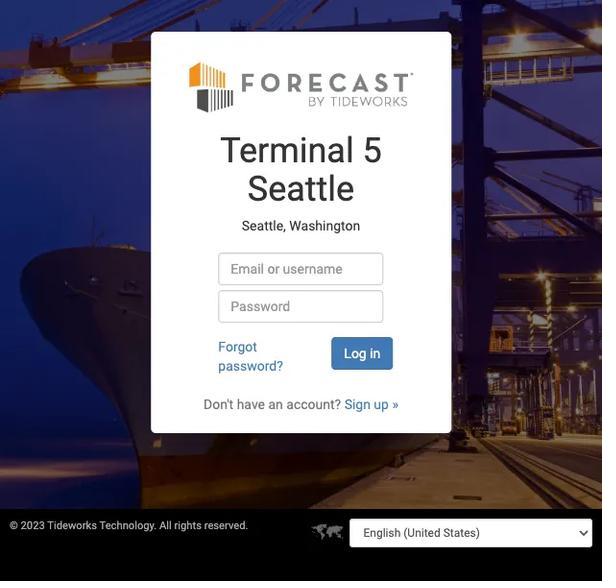 Task type: locate. For each thing, give the bounding box(es) containing it.
5
[[363, 131, 383, 172]]

forecast® by tideworks image
[[189, 61, 414, 114]]

forgot
[[219, 339, 258, 355]]

account?
[[287, 397, 342, 413]]

sign
[[345, 397, 371, 413]]

Email or username text field
[[219, 253, 384, 286]]

all
[[160, 520, 172, 533]]

don't
[[204, 397, 234, 413]]

log in
[[345, 346, 381, 362]]

Password password field
[[219, 290, 384, 323]]

log
[[345, 346, 367, 362]]

terminal
[[220, 131, 355, 172]]

password?
[[219, 359, 284, 374]]

don't have an account? sign up »
[[204, 397, 399, 413]]

an
[[269, 397, 284, 413]]

© 2023 tideworks technology. all rights reserved.
[[10, 520, 249, 533]]



Task type: vqa. For each thing, say whether or not it's contained in the screenshot.
password?
yes



Task type: describe. For each thing, give the bounding box(es) containing it.
forgot password? link
[[219, 339, 284, 374]]

»
[[393, 397, 399, 413]]

reserved.
[[205, 520, 249, 533]]

in
[[370, 346, 381, 362]]

washington
[[290, 218, 361, 233]]

rights
[[175, 520, 202, 533]]

sign up » link
[[345, 397, 399, 413]]

tideworks
[[47, 520, 97, 533]]

seattle,
[[242, 218, 286, 233]]

seattle
[[248, 169, 355, 210]]

©
[[10, 520, 18, 533]]

up
[[374, 397, 389, 413]]

2023
[[21, 520, 45, 533]]

terminal 5 seattle seattle, washington
[[220, 131, 383, 233]]

have
[[237, 397, 265, 413]]

forgot password?
[[219, 339, 284, 374]]

log in button
[[332, 338, 394, 370]]

technology.
[[100, 520, 157, 533]]



